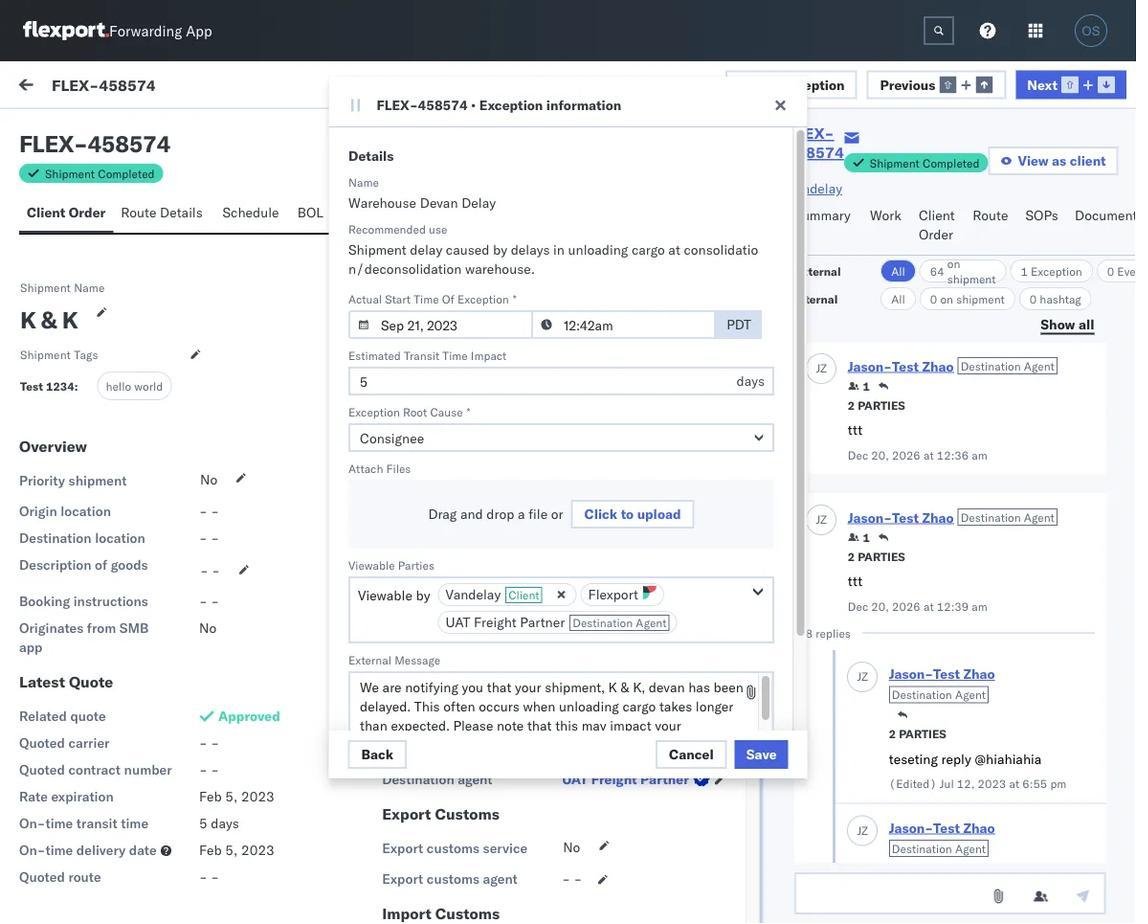 Task type: describe. For each thing, give the bounding box(es) containing it.
flex- down ttt dec 20, 2026 at 12:39 am
[[875, 654, 915, 670]]

1 vertical spatial delivery
[[76, 842, 126, 859]]

llc
[[545, 744, 569, 761]]

documents
[[340, 204, 409, 221]]

jason- up origin location
[[93, 466, 136, 483]]

flex-458574
[[52, 75, 156, 94]]

description of goods
[[19, 556, 148, 573]]

2023 inside "teseting reply @hiahiahia (edited)  jul 12, 2023 at 6:55 pm"
[[978, 777, 1006, 792]]

1 k from the left
[[20, 306, 36, 334]]

test up world
[[136, 294, 161, 310]]

1 5, from the top
[[225, 788, 238, 805]]

pm up a
[[512, 481, 532, 498]]

jason- up ttt dec 20, 2026 at 12:36 am
[[848, 358, 892, 375]]

2 vertical spatial message
[[394, 653, 440, 667]]

forwarding agents
[[382, 690, 521, 709]]

all button for 0
[[880, 287, 916, 310]]

vandelay client
[[445, 586, 539, 603]]

flex- 458574 down 12:39
[[875, 654, 965, 670]]

external for external message
[[348, 653, 391, 667]]

am for 12:35
[[520, 309, 541, 326]]

0 vertical spatial *
[[513, 292, 516, 306]]

1 for ttt dec 20, 2026 at 12:39 am
[[863, 531, 870, 545]]

0 horizontal spatial parties
[[398, 558, 434, 572]]

partner for uat freight partner
[[641, 771, 690, 788]]

shipment up work
[[870, 156, 920, 170]]

0 for 0 hashtag
[[1030, 292, 1037, 306]]

click to upload button
[[571, 500, 694, 529]]

64 on shipment
[[930, 256, 996, 286]]

message button
[[134, 61, 231, 113]]

save
[[747, 746, 777, 763]]

12:36 inside ttt dec 20, 2026 at 12:36 am
[[937, 448, 969, 463]]

all for 0
[[891, 292, 905, 306]]

agent for teseting reply @hiahiahia (edited)  jul 12, 2023 at 6:55 pm
[[955, 688, 986, 703]]

2 for ttt dec 20, 2026 at 12:36 am
[[848, 398, 855, 413]]

at inside ttt dec 20, 2026 at 12:39 am
[[924, 600, 934, 614]]

0 horizontal spatial completed
[[98, 166, 155, 181]]

0 vertical spatial order
[[69, 204, 106, 221]]

1 horizontal spatial client order button
[[912, 198, 966, 255]]

1 dec 8, 2026, 6:38 pm pst from the top
[[387, 740, 551, 757]]

date for cargo ready date
[[461, 472, 488, 489]]

pm up vandelay client at the left of page
[[512, 567, 532, 584]]

jason- right ":"
[[93, 380, 136, 397]]

customs for service
[[427, 840, 480, 857]]

jason- down flex - 458574
[[93, 207, 136, 224]]

exception right •
[[480, 97, 543, 113]]

flex- 458574 up (edited)
[[875, 740, 965, 757]]

document button
[[1068, 198, 1137, 255]]

shipment up test 1234 :
[[20, 347, 71, 362]]

0 horizontal spatial 12:36
[[479, 223, 517, 239]]

jason- down ttt dec 20, 2026 at 12:36 am
[[848, 509, 892, 526]]

flex- up (edited)
[[875, 740, 915, 757]]

agent for origin agent
[[424, 725, 458, 742]]

forwarding for forwarding app
[[109, 22, 182, 40]]

location for destination location
[[95, 530, 145, 546]]

drag and drop a file or
[[428, 506, 563, 522]]

priority shipment
[[19, 472, 127, 489]]

rate expiration
[[19, 788, 114, 805]]

1 6:38 from the top
[[471, 740, 500, 757]]

overview
[[19, 437, 87, 456]]

exception root cause *
[[348, 405, 470, 419]]

shipment for 64 on shipment
[[947, 272, 996, 286]]

uat for uat freight partner destination agent
[[445, 614, 470, 631]]

0 horizontal spatial client order button
[[19, 195, 113, 233]]

0 horizontal spatial shipment completed
[[45, 166, 155, 181]]

document inside button
[[414, 134, 480, 150]]

parties for ttt dec 20, 2026 at 12:36 am
[[858, 398, 905, 413]]

exception left root
[[348, 405, 400, 419]]

origin agent
[[382, 725, 458, 742]]

am for 12:33
[[520, 395, 541, 412]]

jason- down ttt dec 20, 2026 at 12:39 am
[[889, 666, 933, 683]]

quoted carrier
[[19, 735, 110, 751]]

test down smb
[[136, 638, 161, 655]]

no filters applied
[[245, 79, 349, 95]]

files
[[386, 461, 411, 476]]

route for route details
[[121, 204, 157, 221]]

forwarding for forwarding agents
[[382, 690, 465, 709]]

flex- 458574 down ttt dec 20, 2026 at 12:36 am
[[875, 481, 965, 498]]

client-
[[382, 540, 436, 559]]

on for 64
[[947, 256, 960, 271]]

test up ttt dec 20, 2026 at 12:36 am
[[892, 358, 919, 375]]

pm up export customs agent
[[503, 826, 524, 843]]

work for related
[[919, 166, 944, 181]]

0 horizontal spatial client order
[[27, 204, 106, 221]]

all for 64
[[891, 264, 905, 278]]

file exception
[[756, 76, 845, 93]]

3 jason-test zhao from the top
[[93, 380, 194, 397]]

20, for dec 20, 2026, 12:33 am pst
[[414, 395, 435, 412]]

2026, down messages
[[438, 223, 476, 239]]

flex- up ttt dec 20, 2026 at 12:36 am
[[875, 395, 915, 412]]

2026, left 12:33
[[438, 395, 476, 412]]

assignees
[[506, 204, 568, 221]]

2 for teseting reply @hiahiahia (edited)  jul 12, 2023 at 6:55 pm
[[889, 727, 896, 742]]

jason-test zhao button down jul
[[889, 820, 995, 837]]

shipper
[[382, 656, 431, 673]]

delay
[[461, 194, 496, 211]]

service
[[483, 840, 528, 857]]

jason-test zhao destination agent down jul
[[889, 820, 995, 856]]

schedule button
[[215, 195, 290, 233]]

jason- up @ linjia test
[[93, 725, 136, 741]]

1 horizontal spatial shipment completed
[[870, 156, 980, 170]]

1 resize handle column header from the left
[[355, 160, 378, 923]]

show all
[[1041, 316, 1095, 332]]

flex- down work button
[[875, 309, 915, 326]]

document inside 'button'
[[1076, 207, 1137, 224]]

replies
[[816, 626, 851, 641]]

am for ttt dec 20, 2026 at 12:36 am
[[972, 448, 988, 463]]

jason- down expiration on the bottom of page
[[93, 811, 136, 828]]

2 parties for ttt dec 20, 2026 at 12:36 am
[[848, 398, 905, 413]]

2 test from the top
[[57, 585, 81, 602]]

sops button
[[1019, 198, 1068, 255]]

vandelay for vandelay
[[788, 180, 843, 197]]

8, for liu
[[414, 654, 427, 670]]

2 5, from the top
[[225, 842, 238, 859]]

dec 8, 2026, 6:39 pm pst
[[387, 654, 551, 670]]

cargo
[[382, 472, 419, 489]]

12:39
[[937, 600, 969, 614]]

ttt inside ttt dec 20, 2026 at 12:39 am
[[848, 573, 863, 590]]

0 vertical spatial details
[[348, 147, 394, 164]]

12,
[[957, 777, 975, 792]]

a
[[518, 506, 525, 522]]

1 for ttt dec 20, 2026 at 12:36 am
[[863, 379, 870, 394]]

delay
[[410, 241, 442, 258]]

test right linjia
[[110, 758, 137, 774]]

test down jul
[[933, 820, 960, 837]]

shipment tags
[[20, 347, 98, 362]]

flex- down ttt dec 20, 2026 at 12:36 am
[[875, 481, 915, 498]]

pm
[[1051, 777, 1067, 792]]

8
[[806, 626, 813, 641]]

start
[[385, 292, 410, 306]]

external (0)
[[31, 122, 109, 138]]

latest quote
[[19, 672, 113, 692]]

filters
[[265, 79, 301, 95]]

shipment for 0 on shipment
[[956, 292, 1005, 306]]

8 jason-test zhao from the top
[[93, 811, 194, 828]]

1 horizontal spatial parties
[[520, 540, 573, 559]]

flexport international llc link
[[545, 724, 715, 762]]

:
[[74, 379, 78, 394]]

caused
[[446, 241, 489, 258]]

target
[[382, 503, 421, 520]]

related for related work item/shipment
[[876, 166, 916, 181]]

use
[[429, 222, 447, 236]]

origin for origin agent
[[382, 725, 420, 742]]

route details button
[[113, 195, 215, 233]]

2 parties button for ttt dec 20, 2026 at 12:36 am
[[848, 397, 905, 413]]

view as client
[[1019, 152, 1107, 169]]

booking instructions
[[19, 593, 148, 610]]

2 6:38 from the top
[[471, 826, 500, 843]]

teseting reply @hiahiahia (edited)  jul 12, 2023 at 6:55 pm
[[889, 751, 1067, 792]]

k & k
[[20, 306, 78, 334]]

agent for ttt dec 20, 2026 at 12:36 am
[[1024, 359, 1055, 374]]

exception up dec 20, 2026, 12:35 am pst
[[457, 292, 509, 306]]

2 parties for ttt dec 20, 2026 at 12:39 am
[[848, 550, 905, 564]]

cancel
[[669, 746, 714, 763]]

test right hello
[[136, 380, 161, 397]]

export customs agent
[[382, 871, 518, 887]]

2 horizontal spatial client
[[919, 207, 956, 224]]

freight for uat freight partner
[[592, 771, 638, 788]]

agent for ttt dec 20, 2026 at 12:39 am
[[1024, 510, 1055, 525]]

test right the priority shipment
[[136, 466, 161, 483]]

app
[[19, 639, 43, 656]]

1 vertical spatial name
[[74, 280, 105, 295]]

jason-test zhao button for ttt dec 20, 2026 at 12:39 am
[[848, 509, 954, 526]]

freight for uat freight partner destination agent
[[474, 614, 516, 631]]

work for my
[[55, 74, 104, 100]]

2 dec 17, 2026, 6:47 pm pst from the top
[[387, 567, 559, 584]]

message inside "message" button
[[142, 79, 198, 95]]

am for 12:36
[[520, 223, 541, 239]]

2 vertical spatial shipment
[[69, 472, 127, 489]]

sops
[[1026, 207, 1059, 224]]

2026, up destination agent
[[430, 740, 467, 757]]

2 k from the left
[[62, 306, 78, 334]]

shipment up &
[[20, 280, 71, 295]]

20, for dec 20, 2026, 12:35 am pst
[[414, 309, 435, 326]]

external (0) button
[[23, 113, 121, 150]]

2 vertical spatial agent
[[483, 871, 518, 887]]

originates
[[19, 620, 84, 636]]

forwarding app
[[109, 22, 212, 40]]

actual start time of exception *
[[348, 292, 516, 306]]

flex- up upload at the left top of the page
[[377, 97, 418, 113]]

pm right 6:39
[[503, 654, 524, 670]]

target delivery date
[[382, 503, 505, 520]]

cargo ready date
[[382, 472, 488, 489]]

estimated
[[348, 348, 401, 363]]

2 vertical spatial date
[[129, 842, 157, 859]]

flex- inside "link"
[[788, 124, 835, 143]]

on- for on-time transit time
[[19, 815, 45, 832]]

quoted for quoted contract number
[[19, 761, 65, 778]]

6:39
[[471, 654, 500, 670]]

previous button
[[867, 70, 1007, 99]]

destination agent
[[382, 771, 493, 788]]

uat freight partner
[[562, 771, 690, 788]]

external message
[[348, 653, 440, 667]]

time for delivery
[[45, 842, 73, 859]]

4 jason-test zhao from the top
[[93, 466, 194, 483]]

3 resize handle column header from the left
[[844, 160, 867, 923]]

flexport. image
[[23, 21, 109, 40]]

flex- right summary button
[[875, 223, 915, 239]]

destination inside uat freight partner destination agent
[[572, 616, 633, 630]]

hello world
[[106, 379, 163, 393]]

quote
[[70, 708, 106, 725]]

flex- 458574 up 64
[[875, 223, 965, 239]]

vandelay for vandelay client
[[445, 586, 501, 603]]

1 vertical spatial message
[[59, 166, 105, 181]]

am for ttt dec 20, 2026 at 12:39 am
[[972, 600, 988, 614]]

jan
[[563, 471, 583, 488]]

2026, down nominated
[[438, 567, 476, 584]]

recommended
[[348, 222, 426, 236]]

dec 20, 2026, 12:36 am pst
[[387, 223, 568, 239]]

jason-test zhao button for ttt dec 20, 2026 at 12:36 am
[[848, 358, 954, 375]]

1 feb from the top
[[199, 788, 222, 805]]

flex- 458574 down 64
[[875, 309, 965, 326]]

1 6:47 from the top
[[479, 481, 508, 498]]

2 for ttt dec 20, 2026 at 12:39 am
[[848, 550, 855, 564]]

work button
[[863, 198, 912, 255]]

back
[[362, 746, 394, 763]]

test up number
[[136, 725, 161, 741]]

MMM D, YYYY text field
[[348, 310, 533, 339]]

2026, up target delivery date at the left of page
[[438, 481, 476, 498]]

transit
[[76, 815, 117, 832]]

jason- down (edited)
[[889, 820, 933, 837]]

@ for @ linjia test
[[57, 758, 69, 774]]

flex- right my
[[52, 75, 99, 94]]

impact
[[471, 348, 506, 363]]

viewable parties
[[348, 558, 434, 572]]

jason- up the tags
[[93, 294, 136, 310]]

test left 1234
[[20, 379, 43, 394]]

ttt dec 20, 2026 at 12:36 am
[[848, 422, 988, 463]]

partner for uat freight partner destination agent
[[520, 614, 565, 631]]

route details
[[121, 204, 203, 221]]

quoted route
[[19, 869, 101, 885]]

agent for destination agent
[[458, 771, 493, 788]]

parties for teseting reply @hiahiahia (edited)  jul 12, 2023 at 6:55 pm
[[899, 727, 947, 742]]

1 horizontal spatial client order
[[919, 207, 956, 243]]

quoted for quoted route
[[19, 869, 65, 885]]



Task type: vqa. For each thing, say whether or not it's contained in the screenshot.
j z
yes



Task type: locate. For each thing, give the bounding box(es) containing it.
date left a
[[477, 503, 505, 520]]

1 vertical spatial flexport
[[545, 725, 599, 742]]

Enter integers only number field
[[348, 367, 774, 396]]

0 vertical spatial partner
[[520, 614, 565, 631]]

1 button up ttt dec 20, 2026 at 12:36 am
[[848, 379, 870, 394]]

parties up teseting
[[899, 727, 947, 742]]

0 horizontal spatial delivery
[[76, 842, 126, 859]]

flex-458574 • exception information
[[377, 97, 622, 113]]

2026, left 6:39
[[430, 654, 467, 670]]

related quote
[[19, 708, 106, 725]]

0 vertical spatial 6:38
[[471, 740, 500, 757]]

summary button
[[787, 198, 863, 255]]

0 horizontal spatial uat
[[445, 614, 470, 631]]

2 @ from the top
[[57, 758, 69, 774]]

uat freight partner link
[[562, 770, 714, 789]]

0 horizontal spatial k
[[20, 306, 36, 334]]

1 2026 from the top
[[892, 448, 921, 463]]

0 hashtag
[[1030, 292, 1081, 306]]

pdt
[[727, 316, 751, 333]]

exception up 0 hashtag
[[1031, 264, 1082, 278]]

0 vertical spatial document
[[414, 134, 480, 150]]

1 button
[[848, 379, 870, 394], [848, 530, 870, 545]]

1 exception
[[1021, 264, 1082, 278]]

0 vertical spatial agent
[[424, 725, 458, 742]]

route inside button
[[973, 207, 1009, 224]]

internal
[[128, 122, 175, 138], [794, 292, 838, 306]]

0 vertical spatial quoted
[[19, 735, 65, 751]]

location for origin location
[[61, 503, 111, 520]]

shipment down 64 on shipment
[[956, 292, 1005, 306]]

0 vertical spatial dec 8, 2026, 6:38 pm pst
[[387, 740, 551, 757]]

3 8, from the top
[[414, 826, 427, 843]]

agent inside uat freight partner destination agent
[[636, 616, 666, 630]]

am inside ttt dec 20, 2026 at 12:36 am
[[972, 448, 988, 463]]

6:38
[[471, 740, 500, 757], [471, 826, 500, 843]]

all button
[[880, 260, 916, 283], [880, 287, 916, 310]]

1 vertical spatial export
[[382, 840, 424, 857]]

export for export customs agent
[[382, 871, 424, 887]]

3 export from the top
[[382, 871, 424, 887]]

on down 64
[[940, 292, 953, 306]]

customs for agent
[[427, 871, 480, 887]]

parties for ttt dec 20, 2026 at 12:39 am
[[858, 550, 905, 564]]

jason-test zhao up the "instructions"
[[93, 552, 194, 569]]

0 vertical spatial related
[[876, 166, 916, 181]]

0 vertical spatial all
[[891, 264, 905, 278]]

1 vertical spatial feb 5, 2023
[[199, 842, 275, 859]]

k
[[20, 306, 36, 334], [62, 306, 78, 334]]

6:47 up vandelay client at the left of page
[[479, 567, 508, 584]]

freight down vandelay client at the left of page
[[474, 614, 516, 631]]

time right transit
[[121, 815, 149, 832]]

(0) down "message" button
[[179, 122, 204, 138]]

summary
[[794, 207, 851, 224]]

2 parties button up ttt dec 20, 2026 at 12:39 am
[[848, 548, 905, 565]]

dec 17, 2026, 6:47 pm pst down nominated
[[387, 567, 559, 584]]

show all button
[[1029, 310, 1106, 339]]

2 parties for teseting reply @hiahiahia (edited)  jul 12, 2023 at 6:55 pm
[[889, 727, 947, 742]]

freight
[[474, 614, 516, 631], [592, 771, 638, 788]]

ttttt
[[57, 844, 82, 861]]

client-nominated parties
[[382, 540, 573, 559]]

customs down export customs service
[[427, 871, 480, 887]]

@ tao liu
[[57, 671, 119, 688]]

0 vertical spatial am
[[972, 448, 988, 463]]

1 vertical spatial by
[[416, 587, 430, 604]]

1 feb 5, 2023 from the top
[[199, 788, 275, 805]]

2 am from the top
[[972, 600, 988, 614]]

priority
[[19, 472, 65, 489]]

1 horizontal spatial *
[[513, 292, 516, 306]]

2 quoted from the top
[[19, 761, 65, 778]]

0 vertical spatial 6:47
[[479, 481, 508, 498]]

no
[[245, 79, 262, 95], [200, 471, 218, 488], [199, 620, 217, 636], [563, 839, 581, 856]]

2 all button from the top
[[880, 287, 916, 310]]

details left schedule
[[160, 204, 203, 221]]

forwarding
[[109, 22, 182, 40], [382, 690, 465, 709]]

flex- down (edited)
[[875, 826, 915, 843]]

flex- down exception
[[788, 124, 835, 143]]

approved
[[218, 708, 280, 725]]

completed
[[923, 156, 980, 170], [98, 166, 155, 181]]

1 horizontal spatial document
[[1076, 207, 1137, 224]]

2 dec 8, 2026, 6:38 pm pst from the top
[[387, 826, 551, 843]]

1 button for ttt dec 20, 2026 at 12:39 am
[[848, 530, 870, 545]]

location up goods
[[95, 530, 145, 546]]

back button
[[348, 740, 407, 769]]

2 8, from the top
[[414, 740, 427, 757]]

1 vertical spatial dec 8, 2026, 6:38 pm pst
[[387, 826, 551, 843]]

0 vertical spatial 2
[[848, 398, 855, 413]]

buyer
[[382, 602, 418, 619]]

7 jason-test zhao from the top
[[93, 725, 194, 741]]

ttt inside ttt dec 20, 2026 at 12:36 am
[[848, 422, 863, 439]]

0 vertical spatial 1
[[1021, 264, 1028, 278]]

0 vertical spatial dec 17, 2026, 6:47 pm pst
[[387, 481, 559, 498]]

k right &
[[62, 306, 78, 334]]

0 horizontal spatial route
[[121, 204, 157, 221]]

jason-test zhao destination agent for ttt dec 20, 2026 at 12:39 am
[[848, 509, 1055, 526]]

route for route
[[973, 207, 1009, 224]]

1 vertical spatial 1 button
[[848, 530, 870, 545]]

2 all from the top
[[891, 292, 905, 306]]

click to upload
[[584, 506, 681, 522]]

jason-test zhao destination agent down 0 on shipment
[[848, 358, 1055, 375]]

consolidatio
[[684, 241, 758, 258]]

external down summary button
[[794, 264, 841, 278]]

attach
[[348, 461, 383, 476]]

external for external
[[794, 264, 841, 278]]

jason-test zhao destination agent for teseting reply @hiahiahia (edited)  jul 12, 2023 at 6:55 pm
[[889, 666, 995, 703]]

by up warehouse.
[[493, 241, 507, 258]]

8, for test
[[414, 740, 427, 757]]

0 vertical spatial 12:36
[[479, 223, 517, 239]]

2026 for ttt dec 20, 2026 at 12:36 am
[[892, 448, 921, 463]]

1 1 button from the top
[[848, 379, 870, 394]]

2 am from the top
[[520, 309, 541, 326]]

2 parties button for ttt dec 20, 2026 at 12:39 am
[[848, 548, 905, 565]]

route
[[121, 204, 157, 221], [973, 207, 1009, 224]]

test down number
[[136, 811, 161, 828]]

1 on- from the top
[[19, 815, 45, 832]]

export customs service
[[382, 840, 528, 857]]

parties up ttt dec 20, 2026 at 12:39 am
[[858, 550, 905, 564]]

test 1234 :
[[20, 379, 78, 394]]

2 jason-test zhao from the top
[[93, 294, 194, 310]]

2026, down the export customs
[[430, 826, 467, 843]]

shipment up origin location
[[69, 472, 127, 489]]

20, inside ttt dec 20, 2026 at 12:36 am
[[871, 448, 889, 463]]

warehouse
[[348, 194, 416, 211]]

4 resize handle column header from the left
[[1088, 160, 1111, 923]]

goods
[[111, 556, 148, 573]]

1 vertical spatial 5,
[[225, 842, 238, 859]]

vandelay down nominated
[[445, 586, 501, 603]]

flexport inside flexport international llc
[[545, 725, 599, 742]]

ttt dec 20, 2026 at 12:39 am
[[848, 573, 988, 614]]

- -
[[199, 503, 219, 520], [199, 530, 219, 546], [200, 562, 220, 579], [562, 576, 582, 592], [199, 593, 219, 610], [562, 602, 582, 619], [562, 629, 582, 646], [562, 656, 582, 673], [199, 735, 219, 751], [199, 761, 219, 778], [199, 869, 219, 885], [562, 871, 582, 887]]

cancel button
[[656, 740, 728, 769]]

nominated
[[436, 540, 517, 559]]

1 vertical spatial dec 17, 2026, 6:47 pm pst
[[387, 567, 559, 584]]

location up destination location
[[61, 503, 111, 520]]

vandelay link
[[788, 179, 843, 198]]

parties down file at the bottom of the page
[[520, 540, 573, 559]]

test right "of"
[[136, 552, 161, 569]]

2026, down of
[[438, 309, 476, 326]]

uat for uat freight partner
[[562, 771, 588, 788]]

2026,
[[438, 223, 476, 239], [438, 309, 476, 326], [438, 395, 476, 412], [438, 481, 476, 498], [438, 567, 476, 584], [430, 654, 467, 670], [430, 740, 467, 757], [430, 826, 467, 843]]

client inside vandelay client
[[508, 588, 539, 602]]

1 horizontal spatial origin
[[382, 725, 420, 742]]

teseting
[[889, 751, 938, 768]]

jason-test zhao
[[93, 207, 194, 224], [93, 294, 194, 310], [93, 380, 194, 397], [93, 466, 194, 483], [93, 552, 194, 569], [93, 638, 194, 655], [93, 725, 194, 741], [93, 811, 194, 828]]

1 vertical spatial 6:38
[[471, 826, 500, 843]]

am
[[972, 448, 988, 463], [972, 600, 988, 614]]

at inside ttt dec 20, 2026 at 12:36 am
[[924, 448, 934, 463]]

0 vertical spatial origin
[[19, 503, 57, 520]]

am inside ttt dec 20, 2026 at 12:39 am
[[972, 600, 988, 614]]

app
[[186, 22, 212, 40]]

0 horizontal spatial partner
[[520, 614, 565, 631]]

export for export customs service
[[382, 840, 424, 857]]

shipment completed
[[870, 156, 980, 170], [45, 166, 155, 181]]

test down ttt dec 20, 2026 at 12:36 am
[[892, 509, 919, 526]]

1 17, from the top
[[414, 481, 435, 498]]

pm left llc at the bottom of page
[[503, 740, 524, 757]]

0 for 0 even
[[1107, 264, 1114, 278]]

origin location
[[19, 503, 111, 520]]

2 6:47 from the top
[[479, 567, 508, 584]]

uat down llc at the bottom of page
[[562, 771, 588, 788]]

1 horizontal spatial vandelay
[[788, 180, 843, 197]]

agent down forwarding agents
[[424, 725, 458, 742]]

contract
[[68, 761, 121, 778]]

2 parties button for teseting reply @hiahiahia (edited)  jul 12, 2023 at 6:55 pm
[[889, 726, 947, 742]]

uat up 'dec 8, 2026, 6:39 pm pst'
[[445, 614, 470, 631]]

0 vertical spatial uat
[[445, 614, 470, 631]]

0 left "hashtag"
[[1030, 292, 1037, 306]]

1 vertical spatial external
[[794, 264, 841, 278]]

or
[[551, 506, 563, 522]]

1 vertical spatial time
[[442, 348, 468, 363]]

forwarding up origin agent
[[382, 690, 465, 709]]

0 horizontal spatial freight
[[474, 614, 516, 631]]

delivery down ready
[[425, 503, 474, 520]]

forwarding app link
[[23, 21, 212, 40]]

1 vertical spatial on-
[[19, 842, 45, 859]]

2 (0) from the left
[[179, 122, 204, 138]]

shipment inside 64 on shipment
[[947, 272, 996, 286]]

test down internal (0) button
[[136, 207, 161, 224]]

1 horizontal spatial completed
[[923, 156, 980, 170]]

devan
[[420, 194, 458, 211]]

0 vertical spatial shipment
[[947, 272, 996, 286]]

from
[[87, 620, 116, 636]]

test down 12:39
[[933, 666, 960, 683]]

1 dec 17, 2026, 6:47 pm pst from the top
[[387, 481, 559, 498]]

jason-test zhao down the tags
[[93, 380, 194, 397]]

viewable for viewable by
[[358, 587, 412, 604]]

2 parties button up ttt dec 20, 2026 at 12:36 am
[[848, 397, 905, 413]]

linjia
[[71, 758, 107, 774]]

client order up 64
[[919, 207, 956, 243]]

jason-test zhao button for teseting reply @hiahiahia (edited)  jul 12, 2023 at 6:55 pm
[[889, 666, 995, 683]]

2026 for ttt dec 20, 2026 at 12:39 am
[[892, 600, 921, 614]]

1 horizontal spatial 12:36
[[937, 448, 969, 463]]

2 1 button from the top
[[848, 530, 870, 545]]

2 17, from the top
[[414, 567, 435, 584]]

agents
[[469, 690, 521, 709]]

5, down days
[[225, 842, 238, 859]]

all button left 64
[[880, 260, 916, 283]]

reply
[[942, 751, 971, 768]]

on
[[947, 256, 960, 271], [940, 292, 953, 306]]

related for related quote
[[19, 708, 67, 725]]

export down export customs service
[[382, 871, 424, 887]]

flexport inside "button"
[[588, 586, 638, 603]]

feb 5, 2023 up days
[[199, 788, 275, 805]]

resize handle column header
[[355, 160, 378, 923], [599, 160, 622, 923], [844, 160, 867, 923], [1088, 160, 1111, 923]]

*
[[513, 292, 516, 306], [467, 405, 470, 419]]

time for start
[[413, 292, 439, 306]]

0 vertical spatial date
[[461, 472, 488, 489]]

1 vertical spatial feb
[[199, 842, 222, 859]]

j
[[65, 210, 69, 221], [816, 362, 820, 376], [65, 382, 69, 394], [65, 468, 69, 480], [816, 513, 820, 527], [65, 554, 69, 566], [857, 670, 862, 684], [65, 727, 69, 739], [65, 813, 69, 825], [857, 824, 862, 838]]

2 feb 5, 2023 from the top
[[199, 842, 275, 859]]

1 vertical spatial shipment
[[956, 292, 1005, 306]]

(0) for external (0)
[[84, 122, 109, 138]]

0 horizontal spatial 0
[[930, 292, 937, 306]]

3 am from the top
[[520, 395, 541, 412]]

1 am from the top
[[520, 223, 541, 239]]

1 horizontal spatial client
[[508, 588, 539, 602]]

Consignee  text field
[[348, 423, 774, 452]]

2 export from the top
[[382, 840, 424, 857]]

1 vertical spatial uat
[[562, 771, 588, 788]]

0 vertical spatial name
[[348, 175, 379, 189]]

-- : -- -- text field
[[531, 310, 716, 339]]

1 button up ttt dec 20, 2026 at 12:39 am
[[848, 530, 870, 545]]

document down •
[[414, 134, 480, 150]]

shipment
[[947, 272, 996, 286], [956, 292, 1005, 306], [69, 472, 127, 489]]

1 @ from the top
[[57, 671, 69, 688]]

1 am from the top
[[972, 448, 988, 463]]

1 all button from the top
[[880, 260, 916, 283]]

date for target delivery date
[[477, 503, 505, 520]]

upload
[[365, 134, 410, 150]]

0 on shipment
[[930, 292, 1005, 306]]

feb 5, 2023 down days
[[199, 842, 275, 859]]

0 horizontal spatial *
[[467, 405, 470, 419]]

8, up destination agent
[[414, 740, 427, 757]]

flex- 458574 down (edited)
[[875, 826, 965, 843]]

1 vertical spatial viewable
[[358, 587, 412, 604]]

1 vertical spatial @
[[57, 758, 69, 774]]

5 jason-test zhao from the top
[[93, 552, 194, 569]]

1 (0) from the left
[[84, 122, 109, 138]]

dec inside ttt dec 20, 2026 at 12:36 am
[[848, 448, 868, 463]]

0 horizontal spatial order
[[69, 204, 106, 221]]

1
[[1021, 264, 1028, 278], [863, 379, 870, 394], [863, 531, 870, 545]]

time up quoted route
[[45, 842, 73, 859]]

0 vertical spatial forwarding
[[109, 22, 182, 40]]

1 all from the top
[[891, 264, 905, 278]]

jason-test zhao destination agent for ttt dec 20, 2026 at 12:36 am
[[848, 358, 1055, 375]]

jan 31, 2023
[[563, 471, 644, 488]]

2 vertical spatial 2
[[889, 727, 896, 742]]

client order button down flex
[[19, 195, 113, 233]]

warehouse.
[[465, 261, 535, 277]]

all button for 64
[[880, 260, 916, 283]]

0 down 64
[[930, 292, 937, 306]]

by inside recommended use shipment delay caused by delays in unloading cargo at consolidatio n/deconsolidation warehouse.
[[493, 241, 507, 258]]

0 vertical spatial time
[[413, 292, 439, 306]]

agent down service
[[483, 871, 518, 887]]

all button left 0 on shipment
[[880, 287, 916, 310]]

0 horizontal spatial internal
[[128, 122, 175, 138]]

on inside 64 on shipment
[[947, 256, 960, 271]]

internal for internal
[[794, 292, 838, 306]]

origin for origin location
[[19, 503, 57, 520]]

0 horizontal spatial related
[[19, 708, 67, 725]]

at inside recommended use shipment delay caused by delays in unloading cargo at consolidatio n/deconsolidation warehouse.
[[668, 241, 680, 258]]

5 days
[[199, 815, 239, 832]]

0 horizontal spatial client
[[27, 204, 65, 221]]

related down 'latest'
[[19, 708, 67, 725]]

viewable
[[348, 558, 395, 572], [358, 587, 412, 604]]

Please type here (tag users with @) text field
[[348, 671, 774, 761]]

and
[[460, 506, 483, 522]]

@ for @ tao liu
[[57, 671, 69, 688]]

1 horizontal spatial time
[[442, 348, 468, 363]]

1 vertical spatial quoted
[[19, 761, 65, 778]]

messages
[[428, 204, 488, 221]]

0 even
[[1107, 264, 1137, 278]]

my work
[[19, 74, 104, 100]]

12:36
[[479, 223, 517, 239], [937, 448, 969, 463]]

0 horizontal spatial work
[[55, 74, 104, 100]]

1 vertical spatial test
[[57, 585, 81, 602]]

on- for on-time delivery date
[[19, 842, 45, 859]]

bol
[[298, 204, 324, 221]]

pm
[[512, 481, 532, 498], [512, 567, 532, 584], [503, 654, 524, 670], [503, 740, 524, 757], [503, 826, 524, 843]]

am right 12:35
[[520, 309, 541, 326]]

dec inside ttt dec 20, 2026 at 12:39 am
[[848, 600, 868, 614]]

0
[[1107, 264, 1114, 278], [930, 292, 937, 306], [1030, 292, 1037, 306]]

assignees button
[[499, 195, 579, 233]]

2 2026 from the top
[[892, 600, 921, 614]]

export for export customs
[[382, 805, 431, 824]]

1 horizontal spatial delivery
[[425, 503, 474, 520]]

internal for internal (0)
[[128, 122, 175, 138]]

shipment down flex
[[45, 166, 95, 181]]

1 vertical spatial partner
[[641, 771, 690, 788]]

jason-test zhao destination agent
[[848, 358, 1055, 375], [848, 509, 1055, 526], [889, 666, 995, 703], [889, 820, 995, 856]]

internal inside button
[[128, 122, 175, 138]]

6 jason-test zhao from the top
[[93, 638, 194, 655]]

0 vertical spatial internal
[[128, 122, 175, 138]]

1 quoted from the top
[[19, 735, 65, 751]]

1 vertical spatial agent
[[458, 771, 493, 788]]

6:38 down the agents
[[471, 740, 500, 757]]

0 for 0 on shipment
[[930, 292, 937, 306]]

2 on- from the top
[[19, 842, 45, 859]]

flex- 458574 up vandelay link at top right
[[788, 124, 845, 162]]

1 vertical spatial vandelay
[[445, 586, 501, 603]]

customs up export customs agent
[[427, 840, 480, 857]]

forwarding inside forwarding app link
[[109, 22, 182, 40]]

work up external (0)
[[55, 74, 104, 100]]

client order down flex
[[27, 204, 106, 221]]

1 vertical spatial related
[[19, 708, 67, 725]]

2 vertical spatial am
[[520, 395, 541, 412]]

date
[[461, 472, 488, 489], [477, 503, 505, 520], [129, 842, 157, 859]]

feb down 5
[[199, 842, 222, 859]]

2 resize handle column header from the left
[[599, 160, 622, 923]]

1 customs from the top
[[427, 840, 480, 857]]

customs
[[435, 805, 500, 824]]

dec 17, 2026, 6:47 pm pst up and
[[387, 481, 559, 498]]

2 customs from the top
[[427, 871, 480, 887]]

order inside "client order"
[[919, 226, 954, 243]]

2 feb from the top
[[199, 842, 222, 859]]

name inside name warehouse devan delay
[[348, 175, 379, 189]]

route inside button
[[121, 204, 157, 221]]

None text field
[[924, 16, 955, 45], [794, 873, 1106, 915], [924, 16, 955, 45], [794, 873, 1106, 915]]

quoted for quoted carrier
[[19, 735, 65, 751]]

origin up the back
[[382, 725, 420, 742]]

0 vertical spatial 8,
[[414, 654, 427, 670]]

consignee
[[382, 576, 448, 592]]

0 vertical spatial work
[[55, 74, 104, 100]]

even
[[1117, 264, 1137, 278]]

20, for dec 20, 2026, 12:36 am pst
[[414, 223, 435, 239]]

(0) for internal (0)
[[179, 122, 204, 138]]

partner down vandelay client at the left of page
[[520, 614, 565, 631]]

jason-test zhao button down ttt dec 20, 2026 at 12:36 am
[[848, 509, 954, 526]]

1 test from the top
[[57, 499, 81, 516]]

dec 8, 2026, 6:38 pm pst
[[387, 740, 551, 757], [387, 826, 551, 843]]

6:38 down the customs
[[471, 826, 500, 843]]

1 export from the top
[[382, 805, 431, 824]]

name
[[348, 175, 379, 189], [74, 280, 105, 295]]

1 horizontal spatial forwarding
[[382, 690, 465, 709]]

jason-
[[93, 207, 136, 224], [93, 294, 136, 310], [848, 358, 892, 375], [93, 380, 136, 397], [93, 466, 136, 483], [848, 509, 892, 526], [93, 552, 136, 569], [93, 638, 136, 655], [889, 666, 933, 683], [93, 725, 136, 741], [93, 811, 136, 828], [889, 820, 933, 837]]

1 vertical spatial date
[[477, 503, 505, 520]]

1 vertical spatial 17,
[[414, 567, 435, 584]]

0 vertical spatial viewable
[[348, 558, 395, 572]]

jason-test zhao button down 12:39
[[889, 666, 995, 683]]

external inside button
[[31, 122, 81, 138]]

1 horizontal spatial k
[[62, 306, 78, 334]]

on for 0
[[940, 292, 953, 306]]

time for transit
[[45, 815, 73, 832]]

0 horizontal spatial by
[[416, 587, 430, 604]]

time for transit
[[442, 348, 468, 363]]

1 button for ttt dec 20, 2026 at 12:36 am
[[848, 379, 870, 394]]

1 vertical spatial 2026
[[892, 600, 921, 614]]

shipment inside recommended use shipment delay caused by delays in unloading cargo at consolidatio n/deconsolidation warehouse.
[[348, 241, 406, 258]]

time
[[45, 815, 73, 832], [121, 815, 149, 832], [45, 842, 73, 859]]

3 quoted from the top
[[19, 869, 65, 885]]

1 vertical spatial 1
[[863, 379, 870, 394]]

completed up "route" button
[[923, 156, 980, 170]]

1 horizontal spatial work
[[919, 166, 944, 181]]

1 8, from the top
[[414, 654, 427, 670]]

related up work
[[876, 166, 916, 181]]

flexport for flexport international llc
[[545, 725, 599, 742]]

0 vertical spatial feb
[[199, 788, 222, 805]]

1 vertical spatial 2
[[848, 550, 855, 564]]

1 horizontal spatial external
[[348, 653, 391, 667]]

flexport for flexport
[[588, 586, 638, 603]]

jason- down from
[[93, 638, 136, 655]]

details inside button
[[160, 204, 203, 221]]

in
[[553, 241, 565, 258]]

external for external (0)
[[31, 122, 81, 138]]

1 vertical spatial details
[[160, 204, 203, 221]]

1 horizontal spatial (0)
[[179, 122, 204, 138]]

on- down rate
[[19, 815, 45, 832]]

20, inside ttt dec 20, 2026 at 12:39 am
[[871, 600, 889, 614]]

save button
[[735, 740, 789, 769]]

quoted down ttttt
[[19, 869, 65, 885]]

1 vertical spatial customs
[[427, 871, 480, 887]]

1 jason-test zhao from the top
[[93, 207, 194, 224]]

jason- down destination location
[[93, 552, 136, 569]]

2 horizontal spatial message
[[394, 653, 440, 667]]

0 vertical spatial by
[[493, 241, 507, 258]]

actual
[[348, 292, 382, 306]]

latest
[[19, 672, 65, 692]]

2026 inside ttt dec 20, 2026 at 12:39 am
[[892, 600, 921, 614]]

exception
[[783, 76, 845, 93]]

view
[[1019, 152, 1049, 169]]

viewable for viewable parties
[[348, 558, 395, 572]]

jason-test zhao up number
[[93, 725, 194, 741]]

1 vertical spatial location
[[95, 530, 145, 546]]

1 vertical spatial order
[[919, 226, 954, 243]]

0 vertical spatial flexport
[[588, 586, 638, 603]]

2 vertical spatial export
[[382, 871, 424, 887]]

at inside "teseting reply @hiahiahia (edited)  jul 12, 2023 at 6:55 pm"
[[1009, 777, 1020, 792]]

time down rate expiration
[[45, 815, 73, 832]]

test
[[136, 207, 161, 224], [136, 294, 161, 310], [892, 358, 919, 375], [20, 379, 43, 394], [136, 380, 161, 397], [136, 466, 161, 483], [892, 509, 919, 526], [136, 552, 161, 569], [136, 638, 161, 655], [933, 666, 960, 683], [136, 725, 161, 741], [110, 758, 137, 774], [136, 811, 161, 828], [933, 820, 960, 837]]

2026 inside ttt dec 20, 2026 at 12:36 am
[[892, 448, 921, 463]]



